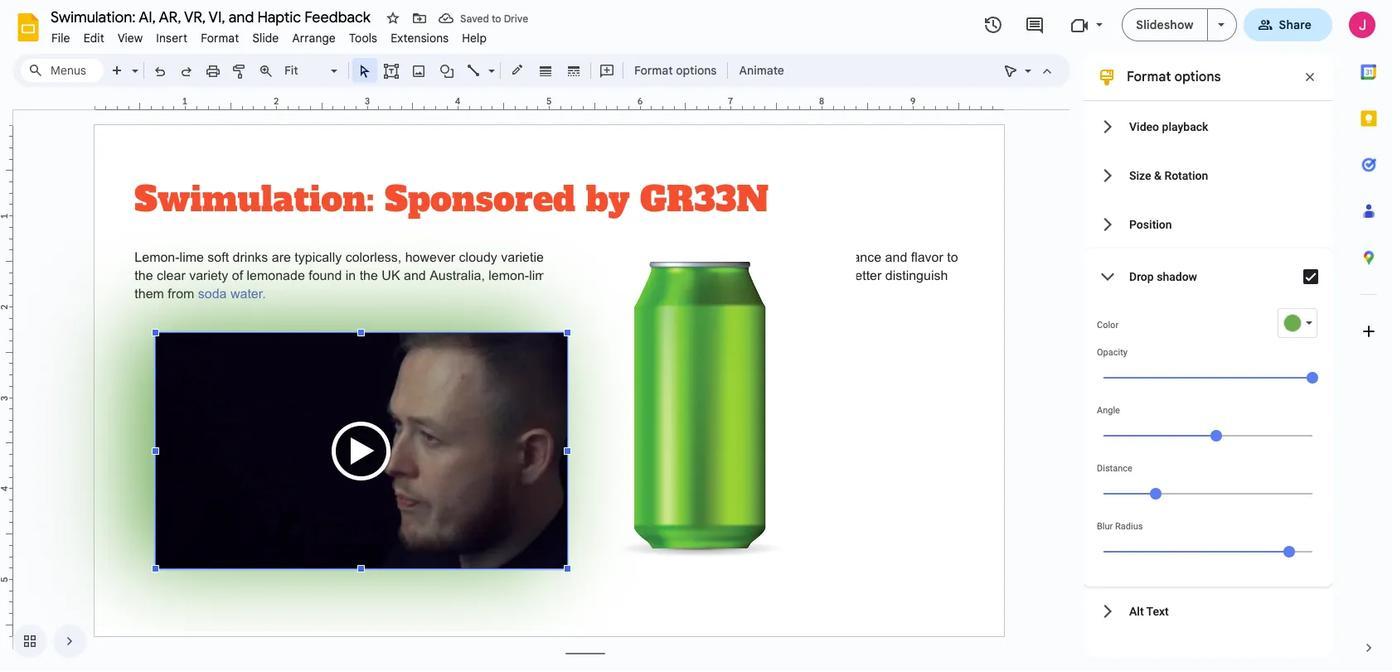Task type: vqa. For each thing, say whether or not it's contained in the screenshot.
Border weight 'option'
yes



Task type: locate. For each thing, give the bounding box(es) containing it.
format down rename text field
[[201, 31, 239, 46]]

Zoom field
[[280, 59, 345, 83]]

saved to drive
[[460, 12, 528, 24]]

blur radius slider
[[1097, 533, 1320, 571]]

blur
[[1097, 522, 1113, 533]]

Zoom text field
[[282, 59, 328, 82]]

Menus field
[[21, 59, 104, 82]]

menu bar
[[45, 22, 494, 49]]

1 horizontal spatial format
[[635, 63, 673, 78]]

insert
[[156, 31, 188, 46]]

format right the border dash "option"
[[635, 63, 673, 78]]

drop shadow
[[1130, 270, 1198, 284]]

border color: transparent image
[[508, 59, 527, 80]]

animate
[[739, 63, 785, 78]]

view
[[118, 31, 143, 46]]

format inside 'button'
[[635, 63, 673, 78]]

Star checkbox
[[382, 7, 405, 30]]

help
[[462, 31, 487, 46]]

2 horizontal spatial format
[[1127, 69, 1171, 85]]

tab list
[[1346, 49, 1393, 625]]

navigation
[[0, 612, 86, 672]]

size & rotation tab
[[1084, 151, 1333, 200]]

menu bar banner
[[0, 0, 1393, 672]]

options up video playback tab
[[1175, 69, 1222, 85]]

saved to drive button
[[435, 7, 533, 30]]

extensions menu item
[[384, 28, 456, 48]]

saved
[[460, 12, 489, 24]]

blur radius image
[[1284, 547, 1296, 558]]

slideshow button
[[1123, 8, 1208, 41]]

distance
[[1097, 464, 1133, 474]]

menu bar containing file
[[45, 22, 494, 49]]

options
[[676, 63, 717, 78], [1175, 69, 1222, 85]]

tools menu item
[[343, 28, 384, 48]]

1 horizontal spatial format options
[[1127, 69, 1222, 85]]

arrange menu item
[[286, 28, 343, 48]]

format inside 'menu item'
[[201, 31, 239, 46]]

edit
[[83, 31, 104, 46]]

format up video
[[1127, 69, 1171, 85]]

shadow
[[1157, 270, 1198, 284]]

help menu item
[[456, 28, 494, 48]]

blur radius
[[1097, 522, 1143, 533]]

video playback
[[1130, 120, 1209, 133]]

format options inside section
[[1127, 69, 1222, 85]]

options left animate button
[[676, 63, 717, 78]]

slide menu item
[[246, 28, 286, 48]]

options inside format options 'button'
[[676, 63, 717, 78]]

format options
[[635, 63, 717, 78], [1127, 69, 1222, 85]]

slide
[[253, 31, 279, 46]]

1 horizontal spatial options
[[1175, 69, 1222, 85]]

0 horizontal spatial format options
[[635, 63, 717, 78]]

tools
[[349, 31, 378, 46]]

to
[[492, 12, 501, 24]]

format menu item
[[194, 28, 246, 48]]

video
[[1130, 120, 1160, 133]]

distance image
[[1150, 489, 1162, 500]]

alt text tab
[[1084, 587, 1333, 636]]

format options section
[[1084, 54, 1333, 659]]

alt
[[1130, 605, 1144, 618]]

opacity image
[[1307, 372, 1319, 384]]

0 horizontal spatial options
[[676, 63, 717, 78]]

format
[[201, 31, 239, 46], [635, 63, 673, 78], [1127, 69, 1171, 85]]

share
[[1279, 17, 1312, 32]]

size
[[1130, 169, 1152, 182]]

mode and view toolbar
[[998, 54, 1061, 87]]

0 horizontal spatial format
[[201, 31, 239, 46]]



Task type: describe. For each thing, give the bounding box(es) containing it.
menu bar inside the menu bar banner
[[45, 22, 494, 49]]

angle slider
[[1097, 416, 1320, 455]]

tab list inside the menu bar banner
[[1346, 49, 1393, 625]]

&
[[1155, 169, 1162, 182]]

drop shadow tab
[[1084, 249, 1333, 305]]

insert image image
[[409, 59, 428, 82]]

opacity slider
[[1097, 358, 1320, 396]]

alt text
[[1130, 605, 1169, 618]]

text
[[1147, 605, 1169, 618]]

new slide with layout image
[[128, 60, 139, 66]]

navigation inside format options application
[[0, 612, 86, 672]]

drive
[[504, 12, 528, 24]]

edit menu item
[[77, 28, 111, 48]]

angle
[[1097, 406, 1121, 416]]

size & rotation
[[1130, 169, 1209, 182]]

view menu item
[[111, 28, 150, 48]]

extensions
[[391, 31, 449, 46]]

Toggle shadow checkbox
[[1295, 260, 1328, 294]]

angle image
[[1211, 430, 1223, 442]]

format options inside 'button'
[[635, 63, 717, 78]]

format inside section
[[1127, 69, 1171, 85]]

main toolbar
[[103, 58, 793, 83]]

format options application
[[0, 0, 1393, 672]]

position tab
[[1084, 200, 1333, 249]]

file menu item
[[45, 28, 77, 48]]

shape image
[[438, 59, 457, 82]]

file
[[51, 31, 70, 46]]

color
[[1097, 320, 1119, 331]]

position
[[1130, 218, 1173, 231]]

arrange
[[292, 31, 336, 46]]

rotation
[[1165, 169, 1209, 182]]

format options button
[[627, 58, 724, 83]]

distance slider
[[1097, 474, 1320, 513]]

Rename text field
[[45, 7, 380, 27]]

start slideshow (⌘+enter) image
[[1218, 23, 1225, 27]]

border dash option
[[564, 59, 584, 82]]

options inside format options section
[[1175, 69, 1222, 85]]

border weight option
[[536, 59, 555, 82]]

share button
[[1244, 8, 1333, 41]]

video playback tab
[[1084, 102, 1333, 151]]

playback
[[1162, 120, 1209, 133]]

radius
[[1116, 522, 1143, 533]]

opacity
[[1097, 348, 1128, 358]]

insert menu item
[[150, 28, 194, 48]]

animate button
[[732, 58, 792, 83]]

slideshow
[[1137, 17, 1194, 32]]

drop
[[1130, 270, 1154, 284]]



